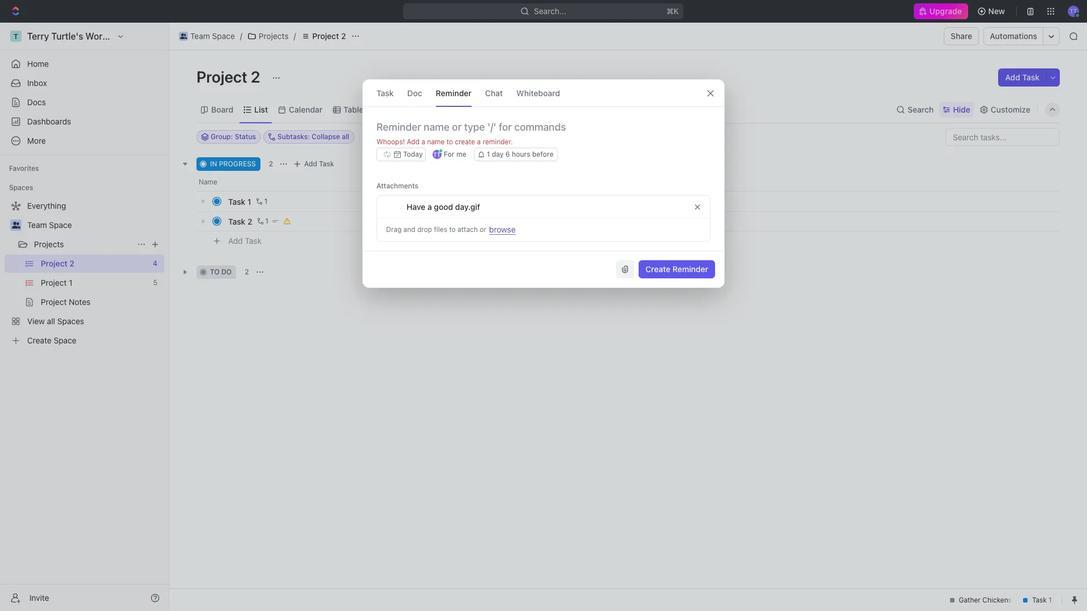 Task type: describe. For each thing, give the bounding box(es) containing it.
1 up "task 2"
[[248, 197, 251, 206]]

add task for bottom add task 'button'
[[228, 236, 262, 246]]

to do
[[210, 268, 232, 276]]

1 horizontal spatial projects
[[259, 31, 289, 41]]

Reminder na﻿me or type '/' for commands text field
[[363, 121, 725, 148]]

doc
[[408, 88, 422, 98]]

progress
[[219, 160, 256, 168]]

favorites
[[9, 164, 39, 173]]

day.gif
[[455, 202, 480, 212]]

1 horizontal spatial a
[[428, 202, 432, 212]]

drop
[[417, 225, 432, 234]]

name
[[427, 138, 445, 146]]

automations
[[990, 31, 1038, 41]]

6
[[506, 150, 510, 159]]

me
[[457, 150, 467, 159]]

sidebar navigation
[[0, 23, 169, 612]]

upgrade link
[[914, 3, 968, 19]]

upgrade
[[930, 6, 963, 16]]

2 horizontal spatial a
[[477, 138, 481, 146]]

2 vertical spatial to
[[210, 268, 220, 276]]

today
[[403, 150, 423, 159]]

today button
[[377, 148, 426, 161]]

user group image
[[180, 33, 187, 39]]

automations button
[[985, 28, 1043, 45]]

favorites button
[[5, 162, 43, 176]]

board link
[[209, 102, 233, 118]]

1 vertical spatial add task
[[304, 160, 334, 168]]

1 horizontal spatial team space link
[[176, 29, 238, 43]]

1 horizontal spatial add task button
[[291, 157, 339, 171]]

invite
[[29, 593, 49, 603]]

table link
[[341, 102, 364, 118]]

whoops!
[[377, 138, 405, 146]]

chat
[[485, 88, 503, 98]]

hide button
[[940, 102, 974, 118]]

create
[[455, 138, 475, 146]]

new
[[989, 6, 1005, 16]]

⌘k
[[667, 6, 679, 16]]

0 vertical spatial project
[[313, 31, 339, 41]]

have a good day.gif
[[407, 202, 480, 212]]

home link
[[5, 55, 164, 73]]

create reminder
[[646, 265, 709, 274]]

1 vertical spatial project 2
[[197, 67, 264, 86]]

calendar
[[289, 105, 323, 114]]

tt
[[433, 151, 441, 158]]

2 vertical spatial add task button
[[223, 235, 266, 248]]

add up customize
[[1006, 73, 1021, 82]]

or
[[480, 225, 487, 234]]

docs
[[27, 97, 46, 107]]

list
[[254, 105, 268, 114]]

task inside dialog
[[377, 88, 394, 98]]

spaces
[[9, 184, 33, 192]]

create
[[646, 265, 671, 274]]

hide
[[953, 105, 971, 114]]

docs link
[[5, 93, 164, 112]]

project 2 link
[[298, 29, 349, 43]]

project 2 inside project 2 link
[[313, 31, 346, 41]]

reminder button
[[436, 80, 472, 106]]

Search tasks... text field
[[947, 129, 1060, 146]]

drag
[[386, 225, 402, 234]]

1 day 6 hours before
[[487, 150, 554, 159]]

inbox
[[27, 78, 47, 88]]

task button
[[377, 80, 394, 106]]

assignees button
[[458, 130, 511, 144]]

customize button
[[976, 102, 1034, 118]]

customize
[[991, 105, 1031, 114]]

2 horizontal spatial add task button
[[999, 69, 1047, 87]]

1 right task 1
[[264, 197, 268, 206]]

share
[[951, 31, 973, 41]]

add inside dialog
[[407, 138, 420, 146]]

tree inside sidebar navigation
[[5, 197, 164, 350]]

have
[[407, 202, 426, 212]]

1 button for 2
[[255, 216, 270, 227]]

calendar link
[[287, 102, 323, 118]]



Task type: locate. For each thing, give the bounding box(es) containing it.
before
[[532, 150, 554, 159]]

0 horizontal spatial team space
[[27, 220, 72, 230]]

project
[[313, 31, 339, 41], [197, 67, 247, 86]]

0 horizontal spatial project 2
[[197, 67, 264, 86]]

a left name
[[422, 138, 425, 146]]

add task down the calendar
[[304, 160, 334, 168]]

hours
[[512, 150, 531, 159]]

1 horizontal spatial reminder
[[673, 265, 709, 274]]

space
[[212, 31, 235, 41], [49, 220, 72, 230]]

1 horizontal spatial projects link
[[245, 29, 292, 43]]

to right files
[[449, 225, 456, 234]]

team space right user group icon
[[190, 31, 235, 41]]

add task button
[[999, 69, 1047, 87], [291, 157, 339, 171], [223, 235, 266, 248]]

assignees
[[472, 133, 506, 141]]

list link
[[252, 102, 268, 118]]

team inside sidebar navigation
[[27, 220, 47, 230]]

files
[[434, 225, 448, 234]]

0 vertical spatial projects
[[259, 31, 289, 41]]

add task up customize
[[1006, 73, 1040, 82]]

dashboards link
[[5, 113, 164, 131]]

0 horizontal spatial team space link
[[27, 216, 162, 235]]

dialog containing task
[[363, 79, 725, 288]]

do
[[221, 268, 232, 276]]

search...
[[534, 6, 567, 16]]

1 horizontal spatial team
[[190, 31, 210, 41]]

0 vertical spatial projects link
[[245, 29, 292, 43]]

0 horizontal spatial reminder
[[436, 88, 472, 98]]

0 horizontal spatial team
[[27, 220, 47, 230]]

drag and drop files to attach or browse
[[386, 225, 516, 234]]

0 vertical spatial 1 button
[[254, 196, 269, 207]]

add up the today
[[407, 138, 420, 146]]

add task button down "task 2"
[[223, 235, 266, 248]]

1 button right task 1
[[254, 196, 269, 207]]

1 right "task 2"
[[265, 217, 269, 225]]

1 inside dropdown button
[[487, 150, 490, 159]]

add down "task 2"
[[228, 236, 243, 246]]

0 vertical spatial reminder
[[436, 88, 472, 98]]

new button
[[973, 2, 1012, 20]]

user group image
[[12, 222, 20, 229]]

for
[[444, 150, 455, 159]]

0 vertical spatial space
[[212, 31, 235, 41]]

1 vertical spatial project
[[197, 67, 247, 86]]

add task
[[1006, 73, 1040, 82], [304, 160, 334, 168], [228, 236, 262, 246]]

0 vertical spatial add task
[[1006, 73, 1040, 82]]

space right user group image
[[49, 220, 72, 230]]

0 vertical spatial to
[[447, 138, 453, 146]]

1 day 6 hours before button
[[474, 148, 558, 161]]

to for browse
[[449, 225, 456, 234]]

1 vertical spatial 1 button
[[255, 216, 270, 227]]

team space inside sidebar navigation
[[27, 220, 72, 230]]

2 horizontal spatial add task
[[1006, 73, 1040, 82]]

0 horizontal spatial projects
[[34, 240, 64, 249]]

0 horizontal spatial add task button
[[223, 235, 266, 248]]

a right create
[[477, 138, 481, 146]]

0 horizontal spatial space
[[49, 220, 72, 230]]

day
[[492, 150, 504, 159]]

browse
[[489, 225, 516, 234]]

1 vertical spatial to
[[449, 225, 456, 234]]

to up for
[[447, 138, 453, 146]]

team space right user group image
[[27, 220, 72, 230]]

team
[[190, 31, 210, 41], [27, 220, 47, 230]]

space right user group icon
[[212, 31, 235, 41]]

attachments
[[377, 182, 419, 190]]

projects link
[[245, 29, 292, 43], [34, 236, 133, 254]]

board
[[211, 105, 233, 114]]

in
[[210, 160, 217, 168]]

add task down "task 2"
[[228, 236, 262, 246]]

whiteboard
[[517, 88, 560, 98]]

1 button
[[254, 196, 269, 207], [255, 216, 270, 227]]

reminder
[[436, 88, 472, 98], [673, 265, 709, 274]]

0 vertical spatial team space link
[[176, 29, 238, 43]]

space inside sidebar navigation
[[49, 220, 72, 230]]

inbox link
[[5, 74, 164, 92]]

to
[[447, 138, 453, 146], [449, 225, 456, 234], [210, 268, 220, 276]]

1 horizontal spatial space
[[212, 31, 235, 41]]

table
[[344, 105, 364, 114]]

task 2
[[228, 217, 252, 226]]

1 button right "task 2"
[[255, 216, 270, 227]]

team space link
[[176, 29, 238, 43], [27, 216, 162, 235]]

search button
[[893, 102, 938, 118]]

2 / from the left
[[294, 31, 296, 41]]

doc button
[[408, 80, 422, 106]]

1 horizontal spatial team space
[[190, 31, 235, 41]]

1 vertical spatial reminder
[[673, 265, 709, 274]]

create reminder button
[[639, 261, 715, 279]]

a right have
[[428, 202, 432, 212]]

good
[[434, 202, 453, 212]]

dialog
[[363, 79, 725, 288]]

0 vertical spatial team
[[190, 31, 210, 41]]

1 vertical spatial space
[[49, 220, 72, 230]]

add task button down calendar link at top
[[291, 157, 339, 171]]

team right user group image
[[27, 220, 47, 230]]

whiteboard button
[[517, 80, 560, 106]]

a
[[422, 138, 425, 146], [477, 138, 481, 146], [428, 202, 432, 212]]

add task button up customize
[[999, 69, 1047, 87]]

chat button
[[485, 80, 503, 106]]

reminder.
[[483, 138, 513, 146]]

task 1
[[228, 197, 251, 206]]

gantt
[[385, 105, 406, 114]]

in progress
[[210, 160, 256, 168]]

1 / from the left
[[240, 31, 242, 41]]

tree containing team space
[[5, 197, 164, 350]]

home
[[27, 59, 49, 69]]

for me
[[444, 150, 467, 159]]

add down calendar link at top
[[304, 160, 317, 168]]

whoops! add a name to create a reminder.
[[377, 138, 513, 146]]

reminder right doc
[[436, 88, 472, 98]]

add task for rightmost add task 'button'
[[1006, 73, 1040, 82]]

attach
[[458, 225, 478, 234]]

1 horizontal spatial project 2
[[313, 31, 346, 41]]

gantt link
[[382, 102, 406, 118]]

1 vertical spatial add task button
[[291, 157, 339, 171]]

2 vertical spatial add task
[[228, 236, 262, 246]]

0 vertical spatial project 2
[[313, 31, 346, 41]]

to inside drag and drop files to attach or browse
[[449, 225, 456, 234]]

1 vertical spatial team
[[27, 220, 47, 230]]

1
[[487, 150, 490, 159], [248, 197, 251, 206], [264, 197, 268, 206], [265, 217, 269, 225]]

share button
[[944, 27, 980, 45]]

0 horizontal spatial project
[[197, 67, 247, 86]]

project 2
[[313, 31, 346, 41], [197, 67, 264, 86]]

1 vertical spatial projects
[[34, 240, 64, 249]]

0 horizontal spatial add task
[[228, 236, 262, 246]]

0 horizontal spatial projects link
[[34, 236, 133, 254]]

projects inside sidebar navigation
[[34, 240, 64, 249]]

0 horizontal spatial a
[[422, 138, 425, 146]]

1 horizontal spatial /
[[294, 31, 296, 41]]

2
[[341, 31, 346, 41], [251, 67, 260, 86], [269, 160, 273, 168], [248, 217, 252, 226], [245, 268, 249, 276]]

to for reminder.
[[447, 138, 453, 146]]

dashboards
[[27, 117, 71, 126]]

0 vertical spatial add task button
[[999, 69, 1047, 87]]

1 vertical spatial projects link
[[34, 236, 133, 254]]

reminder right the create
[[673, 265, 709, 274]]

1 vertical spatial team space
[[27, 220, 72, 230]]

and
[[404, 225, 416, 234]]

team right user group icon
[[190, 31, 210, 41]]

1 vertical spatial team space link
[[27, 216, 162, 235]]

projects
[[259, 31, 289, 41], [34, 240, 64, 249]]

search
[[908, 105, 934, 114]]

to left do
[[210, 268, 220, 276]]

1 left day
[[487, 150, 490, 159]]

1 horizontal spatial project
[[313, 31, 339, 41]]

1 button for 1
[[254, 196, 269, 207]]

0 horizontal spatial /
[[240, 31, 242, 41]]

tree
[[5, 197, 164, 350]]

reminder inside button
[[673, 265, 709, 274]]

team space
[[190, 31, 235, 41], [27, 220, 72, 230]]

1 horizontal spatial add task
[[304, 160, 334, 168]]

0 vertical spatial team space
[[190, 31, 235, 41]]

/
[[240, 31, 242, 41], [294, 31, 296, 41]]



Task type: vqa. For each thing, say whether or not it's contained in the screenshot.
Dashboards LINK
yes



